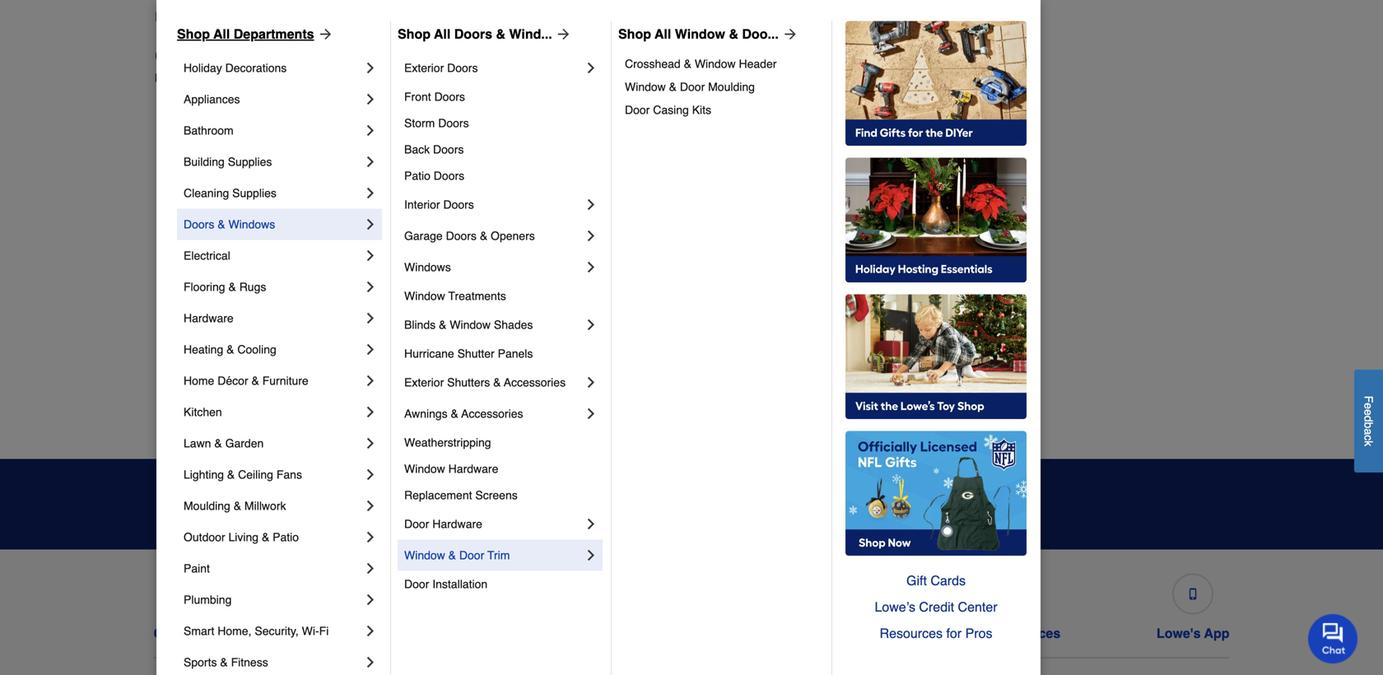 Task type: vqa. For each thing, say whether or not it's contained in the screenshot.
Brick
yes



Task type: locate. For each thing, give the bounding box(es) containing it.
chevron right image for garage doors & openers
[[583, 228, 599, 244]]

& left ceiling
[[227, 468, 235, 481]]

moulding up 'door casing kits' 'link'
[[708, 80, 755, 93]]

patio inside 'link'
[[273, 531, 299, 544]]

door down crosshead & window header
[[680, 80, 705, 93]]

0 horizontal spatial cards
[[796, 626, 834, 641]]

2 vertical spatial jersey
[[436, 321, 470, 334]]

window up hurricane shutter panels
[[450, 318, 491, 331]]

sports & fitness link
[[184, 647, 362, 675]]

all down store
[[213, 26, 230, 41]]

fans
[[277, 468, 302, 481]]

& left rugs
[[228, 280, 236, 293]]

0 vertical spatial center
[[958, 599, 997, 615]]

1 vertical spatial east
[[168, 321, 191, 334]]

1 vertical spatial cards
[[796, 626, 834, 641]]

1 vertical spatial installation
[[933, 626, 1003, 641]]

accessories down panels
[[504, 376, 566, 389]]

1 horizontal spatial arrow right image
[[779, 26, 798, 42]]

find a store link
[[155, 7, 231, 27]]

moulding up outdoor
[[184, 499, 230, 512]]

eatontown
[[168, 354, 222, 367]]

arrow right image for shop all doors & wind...
[[552, 26, 572, 42]]

3 all from the left
[[655, 26, 671, 41]]

lowe's for lowe's app
[[1157, 626, 1201, 641]]

voorhees
[[973, 387, 1022, 400]]

arrow right image inside shop all window & doo... link
[[779, 26, 798, 42]]

sports & fitness
[[184, 656, 268, 669]]

cooling
[[237, 343, 277, 356]]

1 vertical spatial new
[[242, 71, 265, 84]]

doors up holmdel link
[[446, 229, 477, 242]]

arrow right image for shop all window & doo...
[[779, 26, 798, 42]]

1 exterior from the top
[[404, 61, 444, 74]]

& left wind... at the left top
[[496, 26, 505, 41]]

building supplies
[[184, 155, 272, 168]]

lowe's left app
[[1157, 626, 1201, 641]]

resources for pros
[[880, 626, 992, 641]]

supplies for cleaning supplies
[[232, 186, 277, 200]]

1 horizontal spatial a
[[1362, 428, 1375, 435]]

e up "b"
[[1362, 409, 1375, 416]]

& left doo...
[[729, 26, 738, 41]]

storm
[[404, 116, 435, 130]]

hurricane
[[404, 347, 454, 360]]

holiday hosting essentials. image
[[846, 158, 1027, 283]]

panels
[[498, 347, 533, 360]]

& left "openers"
[[480, 229, 488, 242]]

chevron right image for building supplies
[[362, 153, 379, 170]]

0 vertical spatial gift
[[906, 573, 927, 588]]

hardware down replacement screens at the left bottom of page
[[432, 517, 482, 531]]

lowe's left 'stores'
[[155, 71, 190, 84]]

d
[[1362, 416, 1375, 422]]

order status
[[363, 626, 443, 641]]

hardware link
[[184, 302, 362, 334]]

arrow right image inside shop all doors & wind... link
[[552, 26, 572, 42]]

deals, inspiration and trends we've got ideas to share.
[[369, 485, 645, 524]]

1 vertical spatial exterior
[[404, 376, 444, 389]]

garden
[[225, 437, 264, 450]]

1 vertical spatial gift
[[770, 626, 793, 641]]

window & door moulding link
[[625, 75, 820, 98]]

resources
[[880, 626, 943, 641]]

& up window & door moulding at the top
[[684, 57, 692, 70]]

all inside shop all window & doo... link
[[655, 26, 671, 41]]

1 vertical spatial a
[[1362, 428, 1375, 435]]

2 east from the top
[[168, 321, 191, 334]]

0 vertical spatial east
[[168, 288, 191, 301]]

plumbing link
[[184, 584, 362, 615]]

exterior down the hurricane
[[404, 376, 444, 389]]

all inside shop all doors & wind... link
[[434, 26, 451, 41]]

patio doors link
[[404, 163, 599, 189]]

shutter
[[457, 347, 495, 360]]

patio down back at the left
[[404, 169, 431, 182]]

1 horizontal spatial shop
[[398, 26, 431, 41]]

turnersville
[[973, 321, 1032, 334]]

& up "casing"
[[669, 80, 677, 93]]

stores
[[194, 71, 227, 84]]

doors up hillsborough link
[[443, 198, 474, 211]]

shop up crosshead
[[618, 26, 651, 41]]

& right décor
[[251, 374, 259, 387]]

door left "casing"
[[625, 103, 650, 116]]

smart
[[184, 624, 214, 638]]

gift
[[906, 573, 927, 588], [770, 626, 793, 641]]

storm doors
[[404, 116, 469, 130]]

1 horizontal spatial new
[[355, 9, 381, 24]]

new
[[355, 9, 381, 24], [242, 71, 265, 84]]

shop all doors & wind...
[[398, 26, 552, 41]]

1 vertical spatial patio
[[273, 531, 299, 544]]

chevron right image for lighting & ceiling fans
[[362, 466, 379, 483]]

window
[[675, 26, 725, 41], [695, 57, 736, 70], [625, 80, 666, 93], [404, 289, 445, 302], [450, 318, 491, 331], [404, 462, 445, 475], [404, 549, 445, 562]]

chevron right image
[[362, 91, 379, 107], [362, 122, 379, 139], [362, 185, 379, 201], [362, 216, 379, 233], [583, 228, 599, 244], [362, 247, 379, 264], [583, 259, 599, 275], [362, 341, 379, 358], [362, 372, 379, 389], [362, 435, 379, 452], [362, 466, 379, 483], [583, 516, 599, 532], [362, 529, 379, 545], [362, 560, 379, 577], [362, 623, 379, 639], [362, 654, 379, 670]]

delran link
[[168, 220, 202, 237]]

windows link
[[404, 251, 583, 283]]

0 vertical spatial jersey
[[385, 9, 424, 24]]

installation services link
[[933, 567, 1061, 641]]

lowe's
[[875, 599, 915, 615]]

windows up electrical link
[[228, 218, 275, 231]]

chevron right image for sports & fitness
[[362, 654, 379, 670]]

1 vertical spatial moulding
[[184, 499, 230, 512]]

1 horizontal spatial credit
[[919, 599, 954, 615]]

1 horizontal spatial gift cards
[[906, 573, 966, 588]]

dimensions image
[[991, 588, 1003, 600]]

& right living
[[262, 531, 269, 544]]

chat invite button image
[[1308, 613, 1358, 664]]

& up door installation
[[448, 549, 456, 562]]

window hardware link
[[404, 456, 599, 482]]

eatontown link
[[168, 352, 222, 368]]

patio up "paint" link
[[273, 531, 299, 544]]

customer care image
[[205, 588, 216, 600]]

0 vertical spatial supplies
[[228, 155, 272, 168]]

doors up hamilton
[[434, 169, 464, 182]]

0 vertical spatial windows
[[228, 218, 275, 231]]

0 vertical spatial city
[[155, 45, 192, 67]]

chevron right image for smart home, security, wi-fi
[[362, 623, 379, 639]]

supplies up cleaning supplies
[[228, 155, 272, 168]]

east down deptford
[[168, 288, 191, 301]]

supplies up the doors & windows link
[[232, 186, 277, 200]]

1 horizontal spatial cards
[[931, 573, 966, 588]]

1 vertical spatial hardware
[[448, 462, 498, 475]]

0 horizontal spatial gift cards
[[770, 626, 834, 641]]

0 horizontal spatial arrow right image
[[552, 26, 572, 42]]

1 horizontal spatial lowe's
[[539, 626, 583, 641]]

doors down front doors in the left top of the page
[[438, 116, 469, 130]]

1 horizontal spatial all
[[434, 26, 451, 41]]

lowe's down door installation link
[[539, 626, 583, 641]]

cards
[[931, 573, 966, 588], [796, 626, 834, 641]]

mobile image
[[1187, 588, 1199, 600]]

0 vertical spatial cards
[[931, 573, 966, 588]]

status
[[403, 626, 443, 641]]

1 horizontal spatial center
[[958, 599, 997, 615]]

chevron right image for holiday decorations
[[362, 60, 379, 76]]

doors down shop all doors & wind...
[[447, 61, 478, 74]]

0 horizontal spatial windows
[[228, 218, 275, 231]]

accessories up "weatherstripping" link
[[461, 407, 523, 420]]

city up shutter at the bottom of the page
[[473, 321, 493, 334]]

back
[[404, 143, 430, 156]]

1 horizontal spatial windows
[[404, 260, 451, 274]]

jersey inside city directory lowe's stores in new jersey
[[268, 71, 302, 84]]

outdoor
[[184, 531, 225, 544]]

smart home, security, wi-fi
[[184, 624, 329, 638]]

chevron right image for hardware
[[362, 310, 379, 326]]

chevron right image for exterior shutters & accessories
[[583, 374, 599, 391]]

1 vertical spatial gift cards
[[770, 626, 834, 641]]

center
[[958, 599, 997, 615], [628, 626, 670, 641]]

princeton
[[973, 156, 1022, 169]]

jersey city
[[436, 321, 493, 334]]

hardware
[[184, 312, 234, 325], [448, 462, 498, 475], [432, 517, 482, 531]]

0 vertical spatial a
[[186, 9, 194, 24]]

2 shop from the left
[[398, 26, 431, 41]]

& right us
[[227, 626, 236, 641]]

manahawkin
[[436, 419, 501, 433]]

east up the heating
[[168, 321, 191, 334]]

hardware up inspiration
[[448, 462, 498, 475]]

2 horizontal spatial all
[[655, 26, 671, 41]]

arrow right image
[[314, 26, 334, 42]]

chevron right image for appliances
[[362, 91, 379, 107]]

chevron right image
[[362, 60, 379, 76], [583, 60, 599, 76], [362, 153, 379, 170], [583, 196, 599, 213], [362, 279, 379, 295], [362, 310, 379, 326], [583, 316, 599, 333], [583, 374, 599, 391], [362, 404, 379, 420], [583, 405, 599, 422], [362, 498, 379, 514], [583, 547, 599, 563], [362, 591, 379, 608]]

door casing kits link
[[625, 98, 820, 121]]

blinds & window shades
[[404, 318, 533, 331]]

2 exterior from the top
[[404, 376, 444, 389]]

chevron right image for paint
[[362, 560, 379, 577]]

2 arrow right image from the left
[[779, 26, 798, 42]]

exterior up front
[[404, 61, 444, 74]]

all up crosshead
[[655, 26, 671, 41]]

& down cleaning supplies
[[218, 218, 225, 231]]

door down deals,
[[404, 517, 429, 531]]

decorations
[[225, 61, 287, 74]]

0 horizontal spatial patio
[[273, 531, 299, 544]]

east for east brunswick
[[168, 288, 191, 301]]

all up the exterior doors
[[434, 26, 451, 41]]

0 horizontal spatial installation
[[432, 577, 488, 591]]

lowe's credit center
[[539, 626, 670, 641]]

doors for patio
[[434, 169, 464, 182]]

0 horizontal spatial all
[[213, 26, 230, 41]]

1 vertical spatial center
[[628, 626, 670, 641]]

crosshead & window header link
[[625, 52, 820, 75]]

1 vertical spatial jersey
[[268, 71, 302, 84]]

shop all departments link
[[177, 24, 334, 44]]

&
[[496, 26, 505, 41], [729, 26, 738, 41], [684, 57, 692, 70], [669, 80, 677, 93], [218, 218, 225, 231], [480, 229, 488, 242], [228, 280, 236, 293], [439, 318, 447, 331], [227, 343, 234, 356], [251, 374, 259, 387], [493, 376, 501, 389], [451, 407, 458, 420], [214, 437, 222, 450], [227, 468, 235, 481], [234, 499, 241, 512], [262, 531, 269, 544], [448, 549, 456, 562], [227, 626, 236, 641], [220, 656, 228, 669]]

flemington link
[[436, 121, 493, 138]]

door hardware
[[404, 517, 482, 531]]

1 horizontal spatial gift
[[906, 573, 927, 588]]

cleaning supplies link
[[184, 177, 362, 209]]

0 horizontal spatial credit
[[587, 626, 625, 641]]

0 horizontal spatial shop
[[177, 26, 210, 41]]

kitchen
[[184, 405, 222, 419]]

0 vertical spatial credit
[[919, 599, 954, 615]]

doors for interior
[[443, 198, 474, 211]]

1 all from the left
[[213, 26, 230, 41]]

0 horizontal spatial lowe's
[[155, 71, 190, 84]]

& down "lumberton" link
[[451, 407, 458, 420]]

us
[[206, 626, 223, 641]]

lighting & ceiling fans
[[184, 468, 302, 481]]

doors down flemington link
[[433, 143, 464, 156]]

back doors
[[404, 143, 464, 156]]

0 vertical spatial new
[[355, 9, 381, 24]]

0 horizontal spatial moulding
[[184, 499, 230, 512]]

city down find
[[155, 45, 192, 67]]

0 horizontal spatial jersey
[[268, 71, 302, 84]]

1 shop from the left
[[177, 26, 210, 41]]

sign up button
[[910, 482, 1014, 526]]

front
[[404, 90, 431, 103]]

0 horizontal spatial new
[[242, 71, 265, 84]]

2 horizontal spatial shop
[[618, 26, 651, 41]]

0 vertical spatial exterior
[[404, 61, 444, 74]]

2 e from the top
[[1362, 409, 1375, 416]]

trim
[[487, 549, 510, 562]]

front doors link
[[404, 83, 599, 110]]

heating
[[184, 343, 223, 356]]

1 vertical spatial credit
[[587, 626, 625, 641]]

1 vertical spatial windows
[[404, 260, 451, 274]]

hardware down east brunswick link
[[184, 312, 234, 325]]

arrow right image up exterior doors link in the top left of the page
[[552, 26, 572, 42]]

1 horizontal spatial installation
[[933, 626, 1003, 641]]

0 vertical spatial moulding
[[708, 80, 755, 93]]

river
[[1004, 288, 1031, 301]]

0 horizontal spatial city
[[155, 45, 192, 67]]

jersey down departments
[[268, 71, 302, 84]]

chevron right image for door hardware
[[583, 516, 599, 532]]

voorhees link
[[973, 385, 1022, 401]]

flooring & rugs link
[[184, 271, 362, 302]]

all inside shop all departments link
[[213, 26, 230, 41]]

arrow right image
[[552, 26, 572, 42], [779, 26, 798, 42]]

lowe's
[[155, 71, 190, 84], [539, 626, 583, 641], [1157, 626, 1201, 641]]

0 horizontal spatial gift cards link
[[766, 567, 837, 641]]

shades
[[494, 318, 533, 331]]

east rutherford
[[168, 321, 249, 334]]

1 horizontal spatial moulding
[[708, 80, 755, 93]]

window & door moulding
[[625, 80, 755, 93]]

a up k on the right of page
[[1362, 428, 1375, 435]]

gift cards
[[906, 573, 966, 588], [770, 626, 834, 641]]

3 shop from the left
[[618, 26, 651, 41]]

2 vertical spatial hardware
[[432, 517, 482, 531]]

openers
[[491, 229, 535, 242]]

and
[[539, 485, 574, 507]]

0 vertical spatial patio
[[404, 169, 431, 182]]

jersey up hurricane shutter panels
[[436, 321, 470, 334]]

ceiling
[[238, 468, 273, 481]]

0 horizontal spatial center
[[628, 626, 670, 641]]

outdoor living & patio
[[184, 531, 299, 544]]

doors for back
[[433, 143, 464, 156]]

1 vertical spatial supplies
[[232, 186, 277, 200]]

installation
[[432, 577, 488, 591], [933, 626, 1003, 641]]

treatments
[[448, 289, 506, 302]]

e up d on the right bottom
[[1362, 403, 1375, 409]]

door up status
[[404, 577, 429, 591]]

lowe's credit center link
[[539, 567, 670, 641]]

east brunswick
[[168, 288, 247, 301]]

door inside 'link'
[[625, 103, 650, 116]]

a right find
[[186, 9, 194, 24]]

center for lowe's credit center
[[628, 626, 670, 641]]

& left millwork
[[234, 499, 241, 512]]

lowe's credit center link
[[846, 594, 1027, 620]]

electrical link
[[184, 240, 362, 271]]

1 arrow right image from the left
[[552, 26, 572, 42]]

2 all from the left
[[434, 26, 451, 41]]

chevron right image for flooring & rugs
[[362, 279, 379, 295]]

chevron right image for awnings & accessories
[[583, 405, 599, 422]]

shop down find a store
[[177, 26, 210, 41]]

replacement screens link
[[404, 482, 599, 508]]

deptford link
[[168, 253, 212, 270]]

1 horizontal spatial city
[[473, 321, 493, 334]]

chevron right image for bathroom
[[362, 122, 379, 139]]

windows down garage
[[404, 260, 451, 274]]

2 horizontal spatial lowe's
[[1157, 626, 1201, 641]]

0 horizontal spatial a
[[186, 9, 194, 24]]

window down crosshead
[[625, 80, 666, 93]]

doors up storm doors
[[434, 90, 465, 103]]

chevron right image for exterior doors
[[583, 60, 599, 76]]

bathroom link
[[184, 115, 362, 146]]

jersey up the exterior doors
[[385, 9, 424, 24]]

arrow right image up crosshead & window header link
[[779, 26, 798, 42]]

1 horizontal spatial jersey
[[385, 9, 424, 24]]

1 horizontal spatial patio
[[404, 169, 431, 182]]

0 vertical spatial gift cards
[[906, 573, 966, 588]]

shop down new jersey
[[398, 26, 431, 41]]

1 east from the top
[[168, 288, 191, 301]]



Task type: describe. For each thing, give the bounding box(es) containing it.
lowe's credit center
[[875, 599, 997, 615]]

0 horizontal spatial gift
[[770, 626, 793, 641]]

& right sports
[[220, 656, 228, 669]]

rio grande
[[973, 189, 1032, 202]]

window up the blinds
[[404, 289, 445, 302]]

doors down the cleaning
[[184, 218, 214, 231]]

exterior for exterior shutters & accessories
[[404, 376, 444, 389]]

& right 'lawn'
[[214, 437, 222, 450]]

door installation
[[404, 577, 488, 591]]

building
[[184, 155, 225, 168]]

& right the blinds
[[439, 318, 447, 331]]

shop for shop all window & doo...
[[618, 26, 651, 41]]

ideas
[[564, 511, 594, 524]]

new inside city directory lowe's stores in new jersey
[[242, 71, 265, 84]]

a inside button
[[1362, 428, 1375, 435]]

k
[[1362, 441, 1375, 446]]

center for lowe's credit center
[[958, 599, 997, 615]]

chevron right image for plumbing
[[362, 591, 379, 608]]

shop all doors & wind... link
[[398, 24, 572, 44]]

back doors link
[[404, 136, 599, 163]]

contact
[[154, 626, 203, 641]]

directory
[[198, 45, 284, 67]]

hardware for window hardware
[[448, 462, 498, 475]]

sign
[[937, 496, 966, 512]]

chevron right image for windows
[[583, 259, 599, 275]]

doors for front
[[434, 90, 465, 103]]

sports
[[184, 656, 217, 669]]

chevron right image for home décor & furniture
[[362, 372, 379, 389]]

doors for exterior
[[447, 61, 478, 74]]

windows inside the doors & windows link
[[228, 218, 275, 231]]

lighting & ceiling fans link
[[184, 459, 362, 490]]

woodbridge link
[[973, 418, 1035, 434]]

doors up exterior doors link in the top left of the page
[[454, 26, 492, 41]]

rio
[[973, 189, 990, 202]]

hamilton
[[436, 189, 482, 202]]

bayonne
[[168, 123, 213, 136]]

window & door trim link
[[404, 540, 583, 571]]

lowe's for lowe's credit center
[[539, 626, 583, 641]]

sign up form
[[665, 482, 1014, 526]]

heating & cooling link
[[184, 334, 362, 365]]

lumberton
[[436, 387, 491, 400]]

supplies for building supplies
[[228, 155, 272, 168]]

& down the rutherford
[[227, 343, 234, 356]]

order
[[363, 626, 399, 641]]

moulding inside moulding & millwork link
[[184, 499, 230, 512]]

bayonne link
[[168, 121, 213, 138]]

interior doors link
[[404, 189, 583, 220]]

east for east rutherford
[[168, 321, 191, 334]]

share.
[[611, 511, 645, 524]]

flooring & rugs
[[184, 280, 266, 293]]

chevron right image for electrical
[[362, 247, 379, 264]]

1 e from the top
[[1362, 403, 1375, 409]]

we've
[[507, 511, 540, 524]]

door for casing
[[625, 103, 650, 116]]

crosshead & window header
[[625, 57, 777, 70]]

shop for shop all departments
[[177, 26, 210, 41]]

chevron right image for outdoor living & patio
[[362, 529, 379, 545]]

city directory lowe's stores in new jersey
[[155, 45, 302, 84]]

heating & cooling
[[184, 343, 277, 356]]

paint link
[[184, 553, 362, 584]]

butler
[[168, 189, 198, 202]]

jersey inside button
[[385, 9, 424, 24]]

0 vertical spatial accessories
[[504, 376, 566, 389]]

lawn & garden
[[184, 437, 264, 450]]

home,
[[218, 624, 251, 638]]

city inside city directory lowe's stores in new jersey
[[155, 45, 192, 67]]

door left trim
[[459, 549, 484, 562]]

rio grande link
[[973, 187, 1032, 204]]

door for hardware
[[404, 517, 429, 531]]

door casing kits
[[625, 103, 711, 116]]

contact us & faq
[[154, 626, 267, 641]]

exterior doors
[[404, 61, 478, 74]]

chevron right image for cleaning supplies
[[362, 185, 379, 201]]

sewell link
[[973, 220, 1007, 237]]

hillsborough
[[436, 222, 500, 235]]

rutherford
[[194, 321, 249, 334]]

to
[[597, 511, 608, 524]]

hardware for door hardware
[[432, 517, 482, 531]]

officially licensed n f l gifts. shop now. image
[[846, 431, 1027, 556]]

2 horizontal spatial jersey
[[436, 321, 470, 334]]

howell link
[[436, 286, 471, 303]]

credit for lowe's
[[919, 599, 954, 615]]

rugs
[[239, 280, 266, 293]]

door hardware link
[[404, 508, 583, 540]]

& right shutters
[[493, 376, 501, 389]]

departments
[[234, 26, 314, 41]]

moulding & millwork link
[[184, 490, 362, 521]]

exterior for exterior doors
[[404, 61, 444, 74]]

chevron right image for heating & cooling
[[362, 341, 379, 358]]

brick link
[[168, 154, 194, 171]]

door for installation
[[404, 577, 429, 591]]

paint
[[184, 562, 210, 575]]

lowe's inside city directory lowe's stores in new jersey
[[155, 71, 190, 84]]

garage
[[404, 229, 443, 242]]

building supplies link
[[184, 146, 362, 177]]

deals,
[[369, 485, 427, 507]]

doors for storm
[[438, 116, 469, 130]]

awnings & accessories
[[404, 407, 523, 420]]

sicklerville link
[[973, 253, 1028, 270]]

1 vertical spatial accessories
[[461, 407, 523, 420]]

cleaning
[[184, 186, 229, 200]]

brick
[[168, 156, 194, 169]]

trends
[[580, 485, 645, 507]]

0 vertical spatial hardware
[[184, 312, 234, 325]]

holmdel
[[436, 255, 479, 268]]

weatherstripping
[[404, 436, 491, 449]]

chevron right image for kitchen
[[362, 404, 379, 420]]

1 horizontal spatial gift cards link
[[846, 568, 1027, 594]]

window up crosshead & window header
[[675, 26, 725, 41]]

lowe's app
[[1157, 626, 1230, 641]]

butler link
[[168, 187, 198, 204]]

all for departments
[[213, 26, 230, 41]]

installation services
[[933, 626, 1061, 641]]

shutters
[[447, 376, 490, 389]]

0 vertical spatial installation
[[432, 577, 488, 591]]

for
[[946, 626, 962, 641]]

moulding inside window & door moulding link
[[708, 80, 755, 93]]

doors & windows
[[184, 218, 275, 231]]

replacement
[[404, 489, 472, 502]]

jersey city link
[[436, 319, 493, 335]]

deptford
[[168, 255, 212, 268]]

cleaning supplies
[[184, 186, 277, 200]]

window up replacement
[[404, 462, 445, 475]]

all for window
[[655, 26, 671, 41]]

new inside button
[[355, 9, 381, 24]]

brunswick
[[194, 288, 247, 301]]

find gifts for the diyer. image
[[846, 21, 1027, 146]]

doors for garage
[[446, 229, 477, 242]]

got
[[543, 511, 561, 524]]

sewell
[[973, 222, 1007, 235]]

window up door installation
[[404, 549, 445, 562]]

millwork
[[244, 499, 286, 512]]

shop for shop all doors & wind...
[[398, 26, 431, 41]]

exterior shutters & accessories link
[[404, 367, 583, 398]]

chevron right image for doors & windows
[[362, 216, 379, 233]]

1 vertical spatial city
[[473, 321, 493, 334]]

flemington
[[436, 123, 493, 136]]

all for doors
[[434, 26, 451, 41]]

visit the lowe's toy shop. image
[[846, 294, 1027, 419]]

windows inside windows link
[[404, 260, 451, 274]]

window up window & door moulding link
[[695, 57, 736, 70]]

chevron right image for blinds & window shades
[[583, 316, 599, 333]]

f e e d b a c k button
[[1354, 370, 1383, 473]]

chevron right image for moulding & millwork
[[362, 498, 379, 514]]

princeton link
[[973, 154, 1022, 171]]

credit for lowe's
[[587, 626, 625, 641]]

& inside 'link'
[[262, 531, 269, 544]]

chevron right image for lawn & garden
[[362, 435, 379, 452]]

order status link
[[363, 567, 443, 641]]

chevron right image for interior doors
[[583, 196, 599, 213]]

window & door trim
[[404, 549, 513, 562]]

doo...
[[742, 26, 779, 41]]

toms river link
[[973, 286, 1031, 303]]

chevron right image for window & door trim
[[583, 547, 599, 563]]



